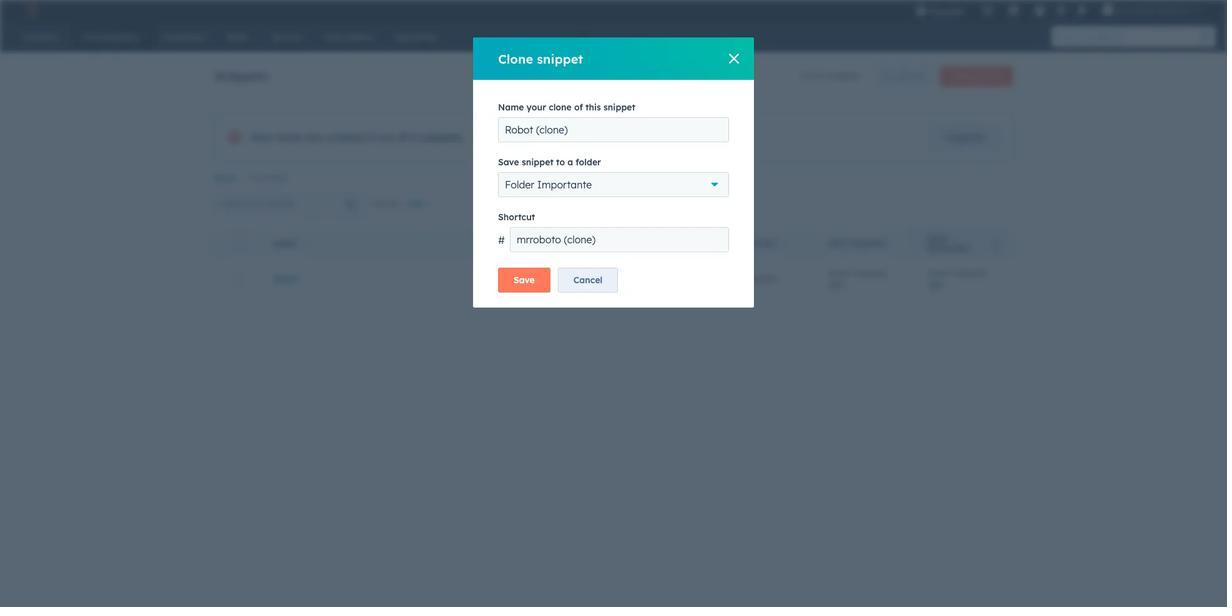 Task type: vqa. For each thing, say whether or not it's contained in the screenshot.
Qualified
no



Task type: locate. For each thing, give the bounding box(es) containing it.
more
[[505, 131, 526, 142]]

your
[[250, 131, 273, 144]]

marketplaces image
[[1009, 6, 1020, 17]]

2 vertical spatial created
[[850, 239, 885, 249]]

help image
[[1035, 6, 1046, 17]]

a down modified
[[928, 268, 934, 279]]

folder inside button
[[902, 71, 922, 81]]

0 vertical spatial upgrade
[[930, 6, 965, 16]]

0 horizontal spatial ago
[[828, 279, 844, 290]]

0 horizontal spatial few
[[836, 268, 851, 279]]

folder inside popup button
[[505, 179, 535, 191]]

menu item
[[974, 0, 976, 20]]

ago
[[828, 279, 844, 290], [928, 279, 944, 290]]

snippet
[[537, 51, 583, 66], [977, 71, 1003, 81], [604, 102, 636, 113], [522, 157, 554, 168]]

1 horizontal spatial 5
[[819, 71, 824, 82]]

calling icon image
[[982, 5, 994, 16]]

name left your on the top left of the page
[[498, 102, 524, 113]]

new folder button
[[873, 66, 933, 86]]

created
[[728, 239, 763, 249]]

press to sort. image inside date created button
[[888, 239, 893, 247]]

1 horizontal spatial press to sort. image
[[888, 239, 893, 247]]

0 horizontal spatial 2
[[368, 131, 374, 144]]

create snippet button
[[940, 66, 1013, 86]]

1 horizontal spatial name
[[498, 102, 524, 113]]

upgrade image
[[916, 6, 927, 17]]

folder importante button
[[498, 172, 729, 197]]

1 horizontal spatial date
[[928, 235, 948, 244]]

snippet for create snippet
[[977, 71, 1003, 81]]

a few seconds ago
[[828, 268, 887, 290], [928, 268, 987, 290]]

1 ago from the left
[[828, 279, 844, 290]]

2 a few seconds ago from the left
[[928, 268, 987, 290]]

0 vertical spatial created
[[827, 71, 858, 82]]

1 horizontal spatial 2
[[801, 71, 806, 82]]

0 horizontal spatial folder
[[576, 157, 601, 168]]

folder rest
[[249, 174, 288, 183]]

1 vertical spatial save
[[514, 275, 535, 286]]

1 vertical spatial folder
[[576, 157, 601, 168]]

press to sort. image inside name button
[[299, 239, 304, 247]]

upgrade down create
[[947, 132, 985, 143]]

press to sort. element
[[299, 239, 304, 249], [888, 239, 893, 249]]

snippet for save snippet to a folder
[[522, 157, 554, 168]]

a down "date created" at the right
[[828, 268, 834, 279]]

press to sort. image for date created
[[888, 239, 893, 247]]

snippet up name your clone of this snippet text box
[[604, 102, 636, 113]]

press to sort. element right "date created" at the right
[[888, 239, 893, 249]]

1 press to sort. element from the left
[[299, 239, 304, 249]]

snippet inside create snippet button
[[977, 71, 1003, 81]]

seconds
[[853, 268, 887, 279], [953, 268, 987, 279]]

folder
[[902, 71, 922, 81], [576, 157, 601, 168]]

of
[[808, 71, 817, 82], [574, 102, 583, 113], [397, 131, 407, 144]]

snippet right clone
[[537, 51, 583, 66]]

0 vertical spatial of
[[808, 71, 817, 82]]

1 horizontal spatial seconds
[[953, 268, 987, 279]]

name button
[[258, 229, 713, 257]]

descending sort. press to sort ascending. image
[[993, 239, 998, 247]]

date inside date modified
[[928, 235, 948, 244]]

1 vertical spatial of
[[574, 102, 583, 113]]

1 vertical spatial created
[[327, 131, 365, 144]]

folder left rest
[[249, 174, 271, 183]]

2 press to sort. image from the left
[[888, 239, 893, 247]]

snippet left to in the top left of the page
[[522, 157, 554, 168]]

starter.
[[631, 131, 660, 142]]

any
[[408, 198, 425, 209]]

snippet right create
[[977, 71, 1003, 81]]

has
[[306, 131, 323, 144]]

created by
[[728, 239, 775, 249]]

date inside button
[[828, 239, 848, 249]]

hubspot link
[[15, 2, 47, 17]]

0 vertical spatial save
[[498, 157, 519, 168]]

1 vertical spatial upgrade
[[947, 132, 985, 143]]

ago down modified
[[928, 279, 944, 290]]

save down more
[[498, 157, 519, 168]]

2 horizontal spatial of
[[808, 71, 817, 82]]

save inside button
[[514, 275, 535, 286]]

2 ago from the left
[[928, 279, 944, 290]]

Name your clone of this snippet text field
[[498, 117, 729, 142]]

0 vertical spatial 2
[[1188, 5, 1192, 15]]

0 horizontal spatial folder
[[249, 174, 271, 183]]

Search search field
[[214, 191, 366, 216]]

1 a few seconds ago from the left
[[828, 268, 887, 290]]

snippets
[[214, 68, 268, 83]]

this
[[586, 102, 601, 113]]

1 vertical spatial name
[[273, 239, 296, 249]]

a right to in the top left of the page
[[568, 157, 573, 168]]

2 press to sort. element from the left
[[888, 239, 893, 249]]

few down "date created" at the right
[[836, 268, 851, 279]]

your team has created 2 out of 5 snippets.
[[250, 131, 465, 144]]

1 horizontal spatial few
[[936, 268, 951, 279]]

of inside snippets banner
[[808, 71, 817, 82]]

folder up shortcut
[[505, 179, 535, 191]]

seconds down date created button
[[853, 268, 887, 279]]

tara schultz image
[[1103, 4, 1114, 16]]

2 horizontal spatial 2
[[1188, 5, 1192, 15]]

apoptosis
[[1117, 5, 1155, 15]]

1 horizontal spatial folder
[[505, 179, 535, 191]]

0 horizontal spatial seconds
[[853, 268, 887, 279]]

created for has
[[327, 131, 365, 144]]

hubspot image
[[22, 2, 37, 17]]

name for name your clone of this snippet
[[498, 102, 524, 113]]

seconds down date modified button
[[953, 268, 987, 279]]

close image
[[729, 54, 739, 64]]

calling icon button
[[977, 2, 999, 18]]

press to sort. image
[[299, 239, 304, 247], [888, 239, 893, 247]]

2 vertical spatial of
[[397, 131, 407, 144]]

0 horizontal spatial a few seconds ago
[[828, 268, 887, 290]]

5
[[819, 71, 824, 82], [410, 131, 416, 144]]

date
[[928, 235, 948, 244], [828, 239, 848, 249]]

modified
[[928, 244, 969, 253]]

name
[[498, 102, 524, 113], [273, 239, 296, 249]]

0 vertical spatial folder
[[902, 71, 922, 81]]

1 horizontal spatial ago
[[928, 279, 944, 290]]

1 horizontal spatial a few seconds ago
[[928, 268, 987, 290]]

save down name button
[[514, 275, 535, 286]]

tara
[[728, 273, 746, 285]]

a few seconds ago down "date created" at the right
[[828, 268, 887, 290]]

2
[[1188, 5, 1192, 15], [801, 71, 806, 82], [368, 131, 374, 144]]

press to sort. element down 'search' search box
[[299, 239, 304, 249]]

navigation
[[214, 170, 1013, 186]]

1 press to sort. image from the left
[[299, 239, 304, 247]]

1 few from the left
[[836, 268, 851, 279]]

press to sort. element inside name button
[[299, 239, 304, 249]]

few
[[836, 268, 851, 279], [936, 268, 951, 279]]

date modified button
[[913, 229, 1013, 257]]

clone
[[498, 51, 533, 66]]

upgrade
[[930, 6, 965, 16], [947, 132, 985, 143]]

0 horizontal spatial 5
[[410, 131, 416, 144]]

ago down "date created" at the right
[[828, 279, 844, 290]]

marketplaces button
[[1001, 0, 1027, 20]]

1 horizontal spatial press to sort. element
[[888, 239, 893, 249]]

1 vertical spatial 2
[[801, 71, 806, 82]]

created
[[827, 71, 858, 82], [327, 131, 365, 144], [850, 239, 885, 249]]

name inside button
[[273, 239, 296, 249]]

few down modified
[[936, 268, 951, 279]]

created for 5
[[827, 71, 858, 82]]

1 horizontal spatial of
[[574, 102, 583, 113]]

press to sort. element inside date created button
[[888, 239, 893, 249]]

0 vertical spatial 5
[[819, 71, 824, 82]]

press to sort. image down 'search' search box
[[299, 239, 304, 247]]

folder for folder rest
[[249, 174, 271, 183]]

folder importante
[[505, 179, 592, 191]]

0 vertical spatial name
[[498, 102, 524, 113]]

a
[[568, 157, 573, 168], [828, 268, 834, 279], [928, 268, 934, 279]]

name up "robot"
[[273, 239, 296, 249]]

snippets banner
[[214, 62, 1013, 86]]

save
[[498, 157, 519, 168], [514, 275, 535, 286]]

press to sort. image right "date created" at the right
[[888, 239, 893, 247]]

folder down crm
[[576, 157, 601, 168]]

created inside snippets banner
[[827, 71, 858, 82]]

clone
[[549, 102, 572, 113]]

0 horizontal spatial name
[[273, 239, 296, 249]]

upgrade right upgrade icon
[[930, 6, 965, 16]]

created by button
[[713, 229, 813, 257]]

0 horizontal spatial press to sort. image
[[299, 239, 304, 247]]

0 horizontal spatial press to sort. element
[[299, 239, 304, 249]]

a few seconds ago down modified
[[928, 268, 987, 290]]

1 horizontal spatial folder
[[902, 71, 922, 81]]

folder right new
[[902, 71, 922, 81]]

folder
[[249, 174, 271, 183], [505, 179, 535, 191]]

by
[[765, 239, 775, 249]]

schultz
[[749, 273, 778, 285]]

menu
[[907, 0, 1212, 20]]

0 horizontal spatial date
[[828, 239, 848, 249]]



Task type: describe. For each thing, give the bounding box(es) containing it.
date created
[[828, 239, 885, 249]]

0 horizontal spatial of
[[397, 131, 407, 144]]

date created button
[[813, 229, 913, 257]]

settings image
[[1056, 5, 1067, 17]]

robot
[[273, 273, 299, 285]]

unlock more snippets with crm suite starter.
[[475, 131, 660, 142]]

date for date created
[[828, 239, 848, 249]]

apoptosis studios 2 button
[[1095, 0, 1211, 20]]

save snippet to a folder
[[498, 157, 601, 168]]

notifications button
[[1072, 0, 1093, 20]]

crm
[[586, 131, 605, 142]]

tara schultz
[[728, 273, 778, 285]]

your
[[527, 102, 546, 113]]

importante
[[537, 179, 592, 191]]

cancel
[[574, 275, 603, 286]]

home button
[[214, 174, 236, 183]]

name for name
[[273, 239, 296, 249]]

2 horizontal spatial a
[[928, 268, 934, 279]]

owner:
[[373, 198, 402, 209]]

help button
[[1030, 0, 1051, 20]]

Shortcut text field
[[510, 227, 729, 252]]

settings link
[[1054, 3, 1069, 17]]

1 horizontal spatial a
[[828, 268, 834, 279]]

date modified
[[928, 235, 969, 253]]

1 seconds from the left
[[853, 268, 887, 279]]

Search HubSpot search field
[[1052, 26, 1205, 47]]

suite
[[608, 131, 628, 142]]

create
[[951, 71, 974, 81]]

unlock
[[475, 131, 503, 142]]

cancel button
[[558, 268, 618, 293]]

new folder
[[884, 71, 922, 81]]

2 seconds from the left
[[953, 268, 987, 279]]

menu containing apoptosis studios 2
[[907, 0, 1212, 20]]

5 inside snippets banner
[[819, 71, 824, 82]]

press to sort. image for name
[[299, 239, 304, 247]]

2 few from the left
[[936, 268, 951, 279]]

robot link
[[273, 273, 299, 285]]

search button
[[1195, 26, 1216, 47]]

2 inside popup button
[[1188, 5, 1192, 15]]

2 vertical spatial 2
[[368, 131, 374, 144]]

team
[[276, 131, 302, 144]]

save for save snippet to a folder
[[498, 157, 519, 168]]

2 inside snippets banner
[[801, 71, 806, 82]]

folder for folder importante
[[505, 179, 535, 191]]

notifications image
[[1077, 6, 1088, 17]]

new
[[884, 71, 900, 81]]

#
[[498, 234, 505, 247]]

upgrade link
[[931, 125, 1000, 150]]

create snippet
[[951, 71, 1003, 81]]

apoptosis studios 2
[[1117, 5, 1192, 15]]

rest
[[273, 174, 288, 183]]

name your clone of this snippet
[[498, 102, 636, 113]]

save button
[[498, 268, 551, 293]]

date for date modified
[[928, 235, 948, 244]]

snippets.
[[419, 131, 465, 144]]

shortcut
[[498, 212, 535, 223]]

snippet for clone snippet
[[537, 51, 583, 66]]

to
[[556, 157, 565, 168]]

studios
[[1157, 5, 1186, 15]]

press to sort. element for name
[[299, 239, 304, 249]]

1 vertical spatial 5
[[410, 131, 416, 144]]

with
[[566, 131, 583, 142]]

save for save
[[514, 275, 535, 286]]

any button
[[407, 191, 441, 216]]

out
[[377, 131, 394, 144]]

descending sort. press to sort ascending. element
[[993, 239, 998, 249]]

navigation containing home
[[214, 170, 1013, 186]]

press to sort. element for date created
[[888, 239, 893, 249]]

2 of 5 created
[[801, 71, 858, 82]]

created inside date created button
[[850, 239, 885, 249]]

home
[[214, 174, 236, 183]]

clone snippet
[[498, 51, 583, 66]]

search image
[[1201, 32, 1210, 41]]

0 horizontal spatial a
[[568, 157, 573, 168]]

snippets
[[529, 131, 564, 142]]



